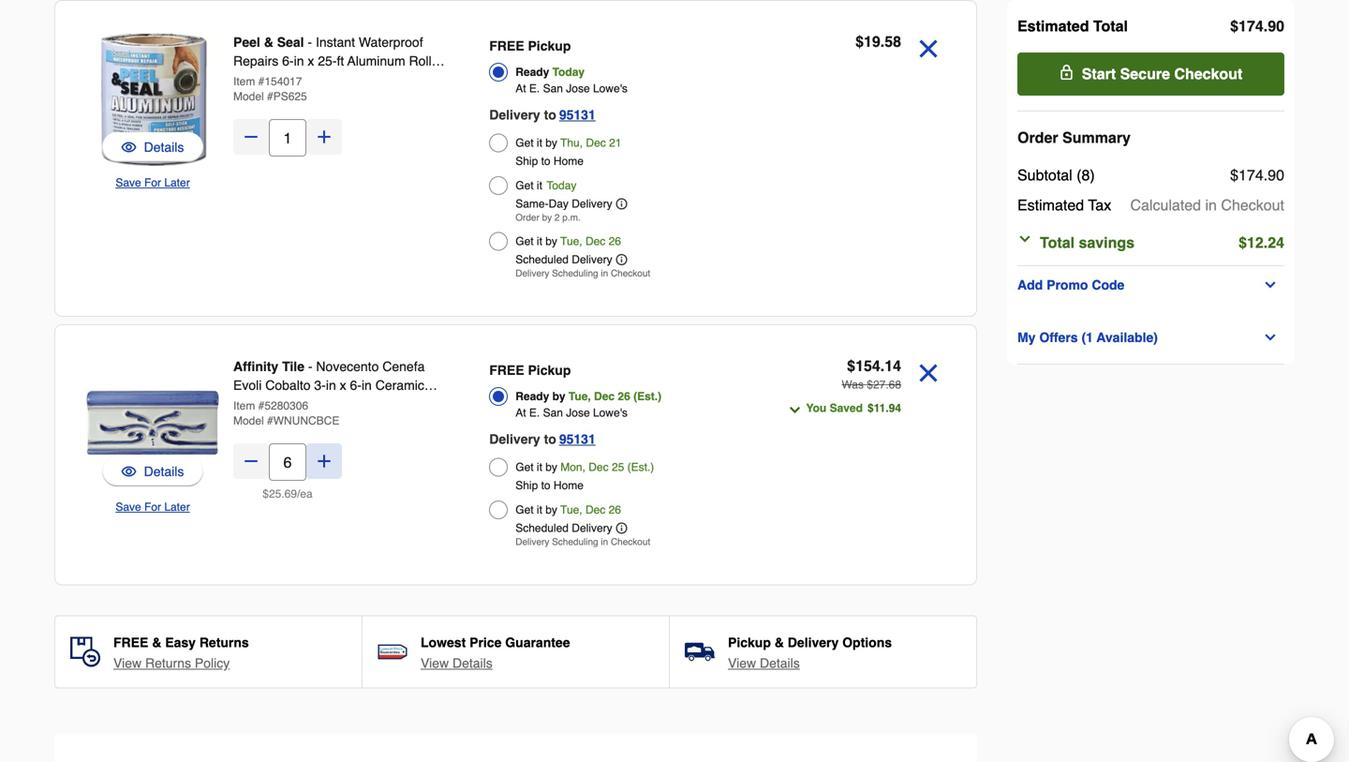 Task type: locate. For each thing, give the bounding box(es) containing it.
1 vertical spatial save
[[116, 501, 141, 514]]

waterproof
[[359, 35, 423, 50]]

0 vertical spatial ship
[[516, 155, 538, 168]]

x inside 'novecento cenefa evoli cobalto 3-in x 6-in ceramic bullnose tile (0.1-sq. ft/ piece)'
[[340, 378, 346, 393]]

remove item image for instant waterproof repairs 6-in x 25-ft aluminum roll flashing
[[913, 33, 945, 65]]

2 ready from the top
[[516, 390, 550, 403]]

1 view from the left
[[113, 656, 142, 671]]

0 vertical spatial remove item image
[[913, 33, 945, 65]]

1 vertical spatial model
[[233, 414, 264, 427]]

1 vertical spatial later
[[164, 501, 190, 514]]

0 vertical spatial scheduling
[[552, 268, 599, 279]]

(8)
[[1077, 166, 1096, 184]]

2 ship to home from the top
[[516, 479, 584, 492]]

1 vertical spatial remove item image
[[913, 357, 945, 389]]

tue, down p.m.
[[561, 235, 583, 248]]

free pickup for ceramic
[[490, 363, 571, 378]]

pickup for ceramic
[[528, 363, 571, 378]]

$ right was
[[867, 378, 874, 391]]

1 vertical spatial san
[[543, 406, 563, 420]]

1 get from the top
[[516, 136, 534, 150]]

save for later down quickview icon
[[116, 501, 190, 514]]

2 scheduled delivery from the top
[[516, 522, 613, 535]]

to up get it by thu, dec 21 at the top of page
[[544, 107, 557, 122]]

piece)
[[374, 397, 411, 412]]

95131 for novecento cenefa evoli cobalto 3-in x 6-in ceramic bullnose tile (0.1-sq. ft/ piece)
[[559, 432, 596, 447]]

0 vertical spatial lowe's
[[593, 82, 628, 95]]

jose for instant waterproof repairs 6-in x 25-ft aluminum roll flashing
[[566, 82, 590, 95]]

stepper number input field with increment and decrement buttons number field right minus image
[[269, 119, 307, 157]]

details inside pickup & delivery options view details
[[760, 656, 800, 671]]

in down get it by mon, dec 25 (est.)
[[601, 537, 609, 547]]

2 save from the top
[[116, 501, 141, 514]]

lowest price guarantee view details
[[421, 635, 570, 671]]

2 vertical spatial 26
[[609, 503, 622, 517]]

26
[[609, 235, 622, 248], [618, 390, 631, 403], [609, 503, 622, 517]]

delivery
[[490, 107, 541, 122], [572, 197, 613, 210], [572, 253, 613, 266], [516, 268, 550, 279], [490, 432, 541, 447], [572, 522, 613, 535], [516, 537, 550, 547], [788, 635, 839, 650]]

1 horizontal spatial &
[[264, 35, 274, 50]]

1 view details link from the left
[[421, 654, 493, 673]]

at down ready by tue, dec 26 (est.)
[[516, 406, 526, 420]]

1 vertical spatial -
[[308, 359, 313, 374]]

free up view returns policy link
[[113, 635, 148, 650]]

0 vertical spatial 174
[[1239, 17, 1264, 35]]

1 95131 from the top
[[559, 107, 596, 122]]

calculated
[[1131, 196, 1202, 214]]

save for later for instant waterproof repairs 6-in x 25-ft aluminum roll flashing
[[116, 176, 190, 189]]

1 delivery scheduling in checkout from the top
[[516, 268, 651, 279]]

95131 button for instant waterproof repairs 6-in x 25-ft aluminum roll flashing
[[559, 104, 596, 126]]

1 ship to home from the top
[[516, 155, 584, 168]]

easy
[[165, 635, 196, 650]]

free for roll
[[490, 38, 525, 53]]

total down estimated tax
[[1041, 234, 1075, 251]]

1 horizontal spatial x
[[340, 378, 346, 393]]

2 e. from the top
[[530, 406, 540, 420]]

save for flashing
[[116, 176, 141, 189]]

1 for from the top
[[144, 176, 161, 189]]

6- inside instant waterproof repairs 6-in x 25-ft aluminum roll flashing
[[282, 53, 294, 68]]

6- inside 'novecento cenefa evoli cobalto 3-in x 6-in ceramic bullnose tile (0.1-sq. ft/ piece)'
[[350, 378, 362, 393]]

save for later button for flashing
[[116, 173, 190, 192]]

scheduling down p.m.
[[552, 268, 599, 279]]

(est.)
[[634, 390, 662, 403], [628, 461, 655, 474]]

1 san from the top
[[543, 82, 563, 95]]

1 vertical spatial free
[[490, 363, 525, 378]]

1 - from the top
[[308, 35, 312, 50]]

dec
[[586, 136, 606, 150], [586, 235, 606, 248], [594, 390, 615, 403], [589, 461, 609, 474], [586, 503, 606, 517]]

(1
[[1082, 330, 1094, 345]]

details
[[144, 140, 184, 155], [144, 464, 184, 479], [453, 656, 493, 671], [760, 656, 800, 671]]

info image
[[616, 254, 628, 265], [616, 523, 628, 534]]

1 vertical spatial home
[[554, 479, 584, 492]]

get left thu,
[[516, 136, 534, 150]]

174 for subtotal (8)
[[1239, 166, 1264, 184]]

2 vertical spatial tue,
[[561, 503, 583, 517]]

remove item image right 68
[[913, 357, 945, 389]]

2 jose from the top
[[566, 406, 590, 420]]

delivery to 95131 up get it by thu, dec 21 at the top of page
[[490, 107, 596, 122]]

26 for first info icon from the bottom
[[609, 503, 622, 517]]

90 for subtotal (8)
[[1269, 166, 1285, 184]]

e. down the ready today
[[530, 82, 540, 95]]

to up get it by mon, dec 25 (est.)
[[544, 432, 557, 447]]

option group for novecento cenefa evoli cobalto 3-in x 6-in ceramic bullnose tile (0.1-sq. ft/ piece)
[[490, 357, 750, 553]]

2 $ 174 . 90 from the top
[[1231, 166, 1285, 184]]

1 scheduled delivery from the top
[[516, 253, 613, 266]]

0 vertical spatial returns
[[200, 635, 249, 650]]

promo
[[1047, 277, 1089, 292]]

it for 1st info icon from the top
[[537, 235, 543, 248]]

& left the 'options'
[[775, 635, 785, 650]]

estimated down "subtotal (8)"
[[1018, 196, 1085, 214]]

1 at e. san jose lowe's from the top
[[516, 82, 628, 95]]

$ up "start secure checkout"
[[1231, 17, 1239, 35]]

1 horizontal spatial 6-
[[350, 378, 362, 393]]

item inside item #5280306 model #wnuncbce
[[233, 399, 255, 412]]

0 horizontal spatial 25
[[269, 487, 282, 501]]

1 vertical spatial scheduled
[[516, 522, 569, 535]]

2 95131 button from the top
[[559, 428, 596, 450]]

model down bullnose
[[233, 414, 264, 427]]

scheduled delivery for first info icon from the bottom
[[516, 522, 613, 535]]

2 vertical spatial free
[[113, 635, 148, 650]]

remove item image
[[913, 33, 945, 65], [913, 357, 945, 389]]

1 horizontal spatial view details link
[[728, 654, 800, 673]]

free pickup
[[490, 38, 571, 53], [490, 363, 571, 378]]

plus image
[[315, 127, 334, 146]]

details button
[[102, 132, 203, 162], [121, 138, 184, 157], [102, 457, 203, 487], [121, 462, 184, 481]]

san for instant waterproof repairs 6-in x 25-ft aluminum roll flashing
[[543, 82, 563, 95]]

view inside pickup & delivery options view details
[[728, 656, 757, 671]]

tue, down "mon,"
[[561, 503, 583, 517]]

returns
[[200, 635, 249, 650], [145, 656, 191, 671]]

scheduled down "mon,"
[[516, 522, 569, 535]]

instant waterproof repairs 6-in x 25-ft aluminum roll flashing image
[[85, 31, 220, 166]]

in right 'calculated'
[[1206, 196, 1218, 214]]

- right "seal"
[[308, 35, 312, 50]]

0 vertical spatial $ 174 . 90
[[1231, 17, 1285, 35]]

1 vertical spatial info image
[[616, 523, 628, 534]]

free
[[490, 38, 525, 53], [490, 363, 525, 378], [113, 635, 148, 650]]

it left thu,
[[537, 136, 543, 150]]

1 vertical spatial get it by tue, dec 26
[[516, 503, 622, 517]]

order
[[1018, 129, 1059, 146], [516, 212, 540, 223]]

returns up policy
[[200, 635, 249, 650]]

1 vertical spatial stepper number input field with increment and decrement buttons number field
[[269, 443, 307, 481]]

pickup
[[528, 38, 571, 53], [528, 363, 571, 378], [728, 635, 771, 650]]

free up ready by tue, dec 26 (est.)
[[490, 363, 525, 378]]

bullnose
[[233, 397, 284, 412]]

order up subtotal
[[1018, 129, 1059, 146]]

model inside item #154017 model #ps625
[[233, 90, 264, 103]]

95131 for instant waterproof repairs 6-in x 25-ft aluminum roll flashing
[[559, 107, 596, 122]]

sq.
[[338, 397, 356, 412]]

home down get it by thu, dec 21 at the top of page
[[554, 155, 584, 168]]

2 at from the top
[[516, 406, 526, 420]]

total savings
[[1041, 234, 1135, 251]]

1 vertical spatial ready
[[516, 390, 550, 403]]

1 vertical spatial today
[[547, 179, 577, 192]]

peel
[[233, 35, 260, 50]]

model for flashing
[[233, 90, 264, 103]]

san
[[543, 82, 563, 95], [543, 406, 563, 420]]

item down evoli
[[233, 399, 255, 412]]

6- down "seal"
[[282, 53, 294, 68]]

0 vertical spatial save
[[116, 176, 141, 189]]

#ps625
[[267, 90, 307, 103]]

view details link
[[421, 654, 493, 673], [728, 654, 800, 673]]

save
[[116, 176, 141, 189], [116, 501, 141, 514]]

0 vertical spatial total
[[1094, 17, 1129, 35]]

174 for estimated total
[[1239, 17, 1264, 35]]

0 vertical spatial scheduled delivery
[[516, 253, 613, 266]]

mon,
[[561, 461, 586, 474]]

ready
[[516, 66, 550, 79], [516, 390, 550, 403]]

total up start
[[1094, 17, 1129, 35]]

174
[[1239, 17, 1264, 35], [1239, 166, 1264, 184]]

3 view from the left
[[728, 656, 757, 671]]

in up ft/ on the left of the page
[[362, 378, 372, 393]]

at e. san jose lowe's for novecento cenefa evoli cobalto 3-in x 6-in ceramic bullnose tile (0.1-sq. ft/ piece)
[[516, 406, 628, 420]]

chevron down image
[[1264, 277, 1279, 292], [788, 403, 803, 418]]

save for later
[[116, 176, 190, 189], [116, 501, 190, 514]]

view
[[113, 656, 142, 671], [421, 656, 449, 671], [728, 656, 757, 671]]

1 horizontal spatial returns
[[200, 635, 249, 650]]

2 horizontal spatial &
[[775, 635, 785, 650]]

lowe's for novecento cenefa evoli cobalto 3-in x 6-in ceramic bullnose tile (0.1-sq. ft/ piece)
[[593, 406, 628, 420]]

0 vertical spatial at
[[516, 82, 526, 95]]

it up same-
[[537, 179, 543, 192]]

item for bullnose
[[233, 399, 255, 412]]

2 ship from the top
[[516, 479, 538, 492]]

scheduled down the order by 2 p.m.
[[516, 253, 569, 266]]

1 ship from the top
[[516, 155, 538, 168]]

ready for ceramic
[[516, 390, 550, 403]]

2 san from the top
[[543, 406, 563, 420]]

delivery to 95131 for instant waterproof repairs 6-in x 25-ft aluminum roll flashing
[[490, 107, 596, 122]]

2 vertical spatial pickup
[[728, 635, 771, 650]]

90 for estimated total
[[1269, 17, 1285, 35]]

remove item image right 58
[[913, 33, 945, 65]]

&
[[264, 35, 274, 50], [152, 635, 162, 650], [775, 635, 785, 650]]

& left "seal"
[[264, 35, 274, 50]]

2 model from the top
[[233, 414, 264, 427]]

0 vertical spatial 25
[[612, 461, 625, 474]]

2 get it by tue, dec 26 from the top
[[516, 503, 622, 517]]

& left easy
[[152, 635, 162, 650]]

1 get it by tue, dec 26 from the top
[[516, 235, 622, 248]]

checkout down get it by mon, dec 25 (est.)
[[611, 537, 651, 547]]

0 vertical spatial model
[[233, 90, 264, 103]]

0 vertical spatial chevron down image
[[1264, 277, 1279, 292]]

1 later from the top
[[164, 176, 190, 189]]

1 $ 174 . 90 from the top
[[1231, 17, 1285, 35]]

2 free pickup from the top
[[490, 363, 571, 378]]

1 save for later from the top
[[116, 176, 190, 189]]

chevron down image inside add promo code link
[[1264, 277, 1279, 292]]

0 horizontal spatial view
[[113, 656, 142, 671]]

& inside free & easy returns view returns policy
[[152, 635, 162, 650]]

model down flashing
[[233, 90, 264, 103]]

at e. san jose lowe's down the ready today
[[516, 82, 628, 95]]

1 vertical spatial x
[[340, 378, 346, 393]]

aluminum
[[348, 53, 406, 68]]

1 vertical spatial delivery scheduling in checkout
[[516, 537, 651, 547]]

flashing
[[233, 72, 283, 87]]

2
[[555, 212, 560, 223]]

1 vertical spatial order
[[516, 212, 540, 223]]

1 save from the top
[[116, 176, 141, 189]]

0 vertical spatial get it by tue, dec 26
[[516, 235, 622, 248]]

$ 174 . 90
[[1231, 17, 1285, 35], [1231, 166, 1285, 184]]

jose down ready by tue, dec 26 (est.)
[[566, 406, 590, 420]]

0 horizontal spatial chevron down image
[[788, 403, 803, 418]]

90
[[1269, 17, 1285, 35], [1269, 166, 1285, 184]]

delivery scheduling in checkout down get it by mon, dec 25 (est.)
[[516, 537, 651, 547]]

policy
[[195, 656, 230, 671]]

1 vertical spatial save for later
[[116, 501, 190, 514]]

2 get from the top
[[516, 179, 534, 192]]

estimated up secure image
[[1018, 17, 1090, 35]]

estimated
[[1018, 17, 1090, 35], [1018, 196, 1085, 214]]

0 vertical spatial item
[[233, 75, 255, 88]]

returns down easy
[[145, 656, 191, 671]]

25
[[612, 461, 625, 474], [269, 487, 282, 501]]

0 vertical spatial jose
[[566, 82, 590, 95]]

1 vertical spatial at
[[516, 406, 526, 420]]

1 vertical spatial lowe's
[[593, 406, 628, 420]]

95131 up "mon,"
[[559, 432, 596, 447]]

1 95131 button from the top
[[559, 104, 596, 126]]

free pickup up ready by tue, dec 26 (est.)
[[490, 363, 571, 378]]

0 vertical spatial later
[[164, 176, 190, 189]]

to
[[544, 107, 557, 122], [541, 155, 551, 168], [544, 432, 557, 447], [541, 479, 551, 492]]

home for novecento cenefa evoli cobalto 3-in x 6-in ceramic bullnose tile (0.1-sq. ft/ piece)
[[554, 479, 584, 492]]

1 vertical spatial $ 174 . 90
[[1231, 166, 1285, 184]]

0 vertical spatial estimated
[[1018, 17, 1090, 35]]

0 vertical spatial delivery scheduling in checkout
[[516, 268, 651, 279]]

order for order summary
[[1018, 129, 1059, 146]]

1 vertical spatial total
[[1041, 234, 1075, 251]]

tue, for 1st info icon from the top
[[561, 235, 583, 248]]

scheduled for 1st info icon from the top
[[516, 253, 569, 266]]

get it by tue, dec 26 down "mon,"
[[516, 503, 622, 517]]

it down the order by 2 p.m.
[[537, 235, 543, 248]]

25 left 69 on the bottom left of page
[[269, 487, 282, 501]]

it
[[537, 136, 543, 150], [537, 179, 543, 192], [537, 235, 543, 248], [537, 461, 543, 474], [537, 503, 543, 517]]

1 horizontal spatial order
[[1018, 129, 1059, 146]]

1 vertical spatial item
[[233, 399, 255, 412]]

1 stepper number input field with increment and decrement buttons number field from the top
[[269, 119, 307, 157]]

instant
[[316, 35, 355, 50]]

1 it from the top
[[537, 136, 543, 150]]

& inside pickup & delivery options view details
[[775, 635, 785, 650]]

for for flashing
[[144, 176, 161, 189]]

2 174 from the top
[[1239, 166, 1264, 184]]

home for instant waterproof repairs 6-in x 25-ft aluminum roll flashing
[[554, 155, 584, 168]]

get it by tue, dec 26 down p.m.
[[516, 235, 622, 248]]

ready up get it by thu, dec 21 at the top of page
[[516, 66, 550, 79]]

2 for from the top
[[144, 501, 161, 514]]

1 174 from the top
[[1239, 17, 1264, 35]]

free up the ready today
[[490, 38, 525, 53]]

1 vertical spatial 90
[[1269, 166, 1285, 184]]

chevron down image down 24
[[1264, 277, 1279, 292]]

ship to home down "mon,"
[[516, 479, 584, 492]]

it left "mon,"
[[537, 461, 543, 474]]

delivery scheduling in checkout down p.m.
[[516, 268, 651, 279]]

0 horizontal spatial order
[[516, 212, 540, 223]]

95131 button up thu,
[[559, 104, 596, 126]]

lowe's down ready by tue, dec 26 (est.)
[[593, 406, 628, 420]]

1 scheduling from the top
[[552, 268, 599, 279]]

0 vertical spatial san
[[543, 82, 563, 95]]

1 item from the top
[[233, 75, 255, 88]]

1 ready from the top
[[516, 66, 550, 79]]

1 vertical spatial chevron down image
[[788, 403, 803, 418]]

option group
[[490, 33, 750, 284], [490, 357, 750, 553]]

0 vertical spatial for
[[144, 176, 161, 189]]

Stepper number input field with increment and decrement buttons number field
[[269, 119, 307, 157], [269, 443, 307, 481]]

0 vertical spatial delivery to 95131
[[490, 107, 596, 122]]

26 for 1st info icon from the top
[[609, 235, 622, 248]]

add
[[1018, 277, 1044, 292]]

2 it from the top
[[537, 179, 543, 192]]

2 delivery to 95131 from the top
[[490, 432, 596, 447]]

1 vertical spatial scheduled delivery
[[516, 522, 613, 535]]

at down the ready today
[[516, 82, 526, 95]]

to down get it by mon, dec 25 (est.)
[[541, 479, 551, 492]]

0 vertical spatial pickup
[[528, 38, 571, 53]]

scheduled
[[516, 253, 569, 266], [516, 522, 569, 535]]

get
[[516, 136, 534, 150], [516, 179, 534, 192], [516, 235, 534, 248], [516, 461, 534, 474], [516, 503, 534, 517]]

1 free pickup from the top
[[490, 38, 571, 53]]

scheduling down "mon,"
[[552, 537, 599, 547]]

0 horizontal spatial 6-
[[282, 53, 294, 68]]

1 lowe's from the top
[[593, 82, 628, 95]]

2 view details link from the left
[[728, 654, 800, 673]]

delivery scheduling in checkout
[[516, 268, 651, 279], [516, 537, 651, 547]]

e.
[[530, 82, 540, 95], [530, 406, 540, 420]]

0 vertical spatial save for later button
[[116, 173, 190, 192]]

e. down ready by tue, dec 26 (est.)
[[530, 406, 540, 420]]

0 vertical spatial stepper number input field with increment and decrement buttons number field
[[269, 119, 307, 157]]

0 vertical spatial -
[[308, 35, 312, 50]]

dec left 21
[[586, 136, 606, 150]]

chevron down image left the you
[[788, 403, 803, 418]]

0 vertical spatial ship to home
[[516, 155, 584, 168]]

get left "mon,"
[[516, 461, 534, 474]]

delivery to 95131
[[490, 107, 596, 122], [490, 432, 596, 447]]

2 stepper number input field with increment and decrement buttons number field from the top
[[269, 443, 307, 481]]

1 option group from the top
[[490, 33, 750, 284]]

26 down info image
[[609, 235, 622, 248]]

1 vertical spatial option group
[[490, 357, 750, 553]]

lowe's up 21
[[593, 82, 628, 95]]

5 get from the top
[[516, 503, 534, 517]]

get it by tue, dec 26 for 1st info icon from the top
[[516, 235, 622, 248]]

2 info image from the top
[[616, 523, 628, 534]]

2 home from the top
[[554, 479, 584, 492]]

2 - from the top
[[308, 359, 313, 374]]

chevron down image
[[1018, 232, 1033, 247], [1264, 330, 1279, 345]]

pickup for roll
[[528, 38, 571, 53]]

0 vertical spatial home
[[554, 155, 584, 168]]

- up the cobalto
[[308, 359, 313, 374]]

3 it from the top
[[537, 235, 543, 248]]

1 model from the top
[[233, 90, 264, 103]]

1 vertical spatial pickup
[[528, 363, 571, 378]]

0 horizontal spatial x
[[308, 53, 314, 68]]

0 vertical spatial tue,
[[561, 235, 583, 248]]

model inside item #5280306 model #wnuncbce
[[233, 414, 264, 427]]

1 remove item image from the top
[[913, 33, 945, 65]]

save down quickview icon
[[116, 501, 141, 514]]

1 e. from the top
[[530, 82, 540, 95]]

2 view from the left
[[421, 656, 449, 671]]

1 estimated from the top
[[1018, 17, 1090, 35]]

0 vertical spatial x
[[308, 53, 314, 68]]

1 vertical spatial ship to home
[[516, 479, 584, 492]]

0 vertical spatial at e. san jose lowe's
[[516, 82, 628, 95]]

checkout
[[1175, 65, 1243, 82], [1222, 196, 1285, 214], [611, 268, 651, 279], [611, 537, 651, 547]]

$ left 69 on the bottom left of page
[[263, 487, 269, 501]]

2 save for later button from the top
[[116, 498, 190, 517]]

0 vertical spatial 26
[[609, 235, 622, 248]]

1 90 from the top
[[1269, 17, 1285, 35]]

was
[[842, 378, 864, 391]]

1 at from the top
[[516, 82, 526, 95]]

0 vertical spatial free pickup
[[490, 38, 571, 53]]

same-
[[516, 197, 549, 210]]

0 vertical spatial ready
[[516, 66, 550, 79]]

secure image
[[1060, 65, 1075, 80]]

2 lowe's from the top
[[593, 406, 628, 420]]

you
[[807, 402, 827, 415]]

scheduling for first info icon from the bottom
[[552, 537, 599, 547]]

jose for novecento cenefa evoli cobalto 3-in x 6-in ceramic bullnose tile (0.1-sq. ft/ piece)
[[566, 406, 590, 420]]

1 vertical spatial jose
[[566, 406, 590, 420]]

1 horizontal spatial total
[[1094, 17, 1129, 35]]

0 horizontal spatial view details link
[[421, 654, 493, 673]]

pickup inside pickup & delivery options view details
[[728, 635, 771, 650]]

1 home from the top
[[554, 155, 584, 168]]

get up same-
[[516, 179, 534, 192]]

stepper number input field with increment and decrement buttons number field up $ 25 . 69 /ea
[[269, 443, 307, 481]]

save for later for novecento cenefa evoli cobalto 3-in x 6-in ceramic bullnose tile (0.1-sq. ft/ piece)
[[116, 501, 190, 514]]

26 up get it by mon, dec 25 (est.)
[[618, 390, 631, 403]]

2 item from the top
[[233, 399, 255, 412]]

by left 2 at the top left of the page
[[542, 212, 552, 223]]

2 remove item image from the top
[[913, 357, 945, 389]]

item inside item #154017 model #ps625
[[233, 75, 255, 88]]

1 vertical spatial e.
[[530, 406, 540, 420]]

0 vertical spatial scheduled
[[516, 253, 569, 266]]

free pickup up the ready today
[[490, 38, 571, 53]]

minus image
[[242, 127, 261, 146]]

stepper number input field with increment and decrement buttons number field for minus icon
[[269, 443, 307, 481]]

95131 up thu,
[[559, 107, 596, 122]]

1 vertical spatial chevron down image
[[1264, 330, 1279, 345]]

view returns policy link
[[113, 654, 230, 673]]

total
[[1094, 17, 1129, 35], [1041, 234, 1075, 251]]

5 it from the top
[[537, 503, 543, 517]]

1 scheduled from the top
[[516, 253, 569, 266]]

save for later down quickview image
[[116, 176, 190, 189]]

estimated for estimated tax
[[1018, 196, 1085, 214]]

2 save for later from the top
[[116, 501, 190, 514]]

0 vertical spatial 95131
[[559, 107, 596, 122]]

0 horizontal spatial &
[[152, 635, 162, 650]]

3 get from the top
[[516, 235, 534, 248]]

get it by tue, dec 26 for first info icon from the bottom
[[516, 503, 622, 517]]

by
[[546, 136, 558, 150], [542, 212, 552, 223], [546, 235, 558, 248], [553, 390, 566, 403], [546, 461, 558, 474], [546, 503, 558, 517]]

2 at e. san jose lowe's from the top
[[516, 406, 628, 420]]

order down same-
[[516, 212, 540, 223]]

in down same-day delivery
[[601, 268, 609, 279]]

2 estimated from the top
[[1018, 196, 1085, 214]]

save for later button down quickview image
[[116, 173, 190, 192]]

0 vertical spatial 95131 button
[[559, 104, 596, 126]]

item
[[233, 75, 255, 88], [233, 399, 255, 412]]

ready today
[[516, 66, 585, 79]]

2 option group from the top
[[490, 357, 750, 553]]

2 95131 from the top
[[559, 432, 596, 447]]

2 scheduled from the top
[[516, 522, 569, 535]]

2 later from the top
[[164, 501, 190, 514]]

1 horizontal spatial view
[[421, 656, 449, 671]]

stepper number input field with increment and decrement buttons number field for minus image
[[269, 119, 307, 157]]

get down the order by 2 p.m.
[[516, 235, 534, 248]]

at e. san jose lowe's
[[516, 82, 628, 95], [516, 406, 628, 420]]

1 jose from the top
[[566, 82, 590, 95]]

in down "seal"
[[294, 53, 304, 68]]

ready up get it by mon, dec 25 (est.)
[[516, 390, 550, 403]]

1 horizontal spatial chevron down image
[[1264, 330, 1279, 345]]

checkout inside button
[[1175, 65, 1243, 82]]

ship up get it today
[[516, 155, 538, 168]]

info image down get it by mon, dec 25 (est.)
[[616, 523, 628, 534]]

1 delivery to 95131 from the top
[[490, 107, 596, 122]]

2 90 from the top
[[1269, 166, 1285, 184]]

58
[[885, 33, 902, 50]]

view for free & easy returns view returns policy
[[113, 656, 142, 671]]

95131 button up "mon,"
[[559, 428, 596, 450]]

item down repairs
[[233, 75, 255, 88]]

repairs
[[233, 53, 279, 68]]

ship
[[516, 155, 538, 168], [516, 479, 538, 492]]

2 scheduling from the top
[[552, 537, 599, 547]]

it down get it by mon, dec 25 (est.)
[[537, 503, 543, 517]]

.
[[1264, 17, 1269, 35], [881, 33, 885, 50], [1264, 166, 1269, 184], [1264, 234, 1269, 251], [881, 357, 885, 375], [886, 378, 889, 391], [886, 402, 889, 415], [282, 487, 285, 501]]

at e. san jose lowe's down ready by tue, dec 26 (est.)
[[516, 406, 628, 420]]

save for later button
[[116, 173, 190, 192], [116, 498, 190, 517]]

0 vertical spatial chevron down image
[[1018, 232, 1033, 247]]

1 vertical spatial at e. san jose lowe's
[[516, 406, 628, 420]]

$ 174 . 90 for (8)
[[1231, 166, 1285, 184]]

1 horizontal spatial chevron down image
[[1264, 277, 1279, 292]]

quickview image
[[121, 462, 136, 481]]

tile up the cobalto
[[282, 359, 305, 374]]

25 right "mon,"
[[612, 461, 625, 474]]

at e. san jose lowe's for instant waterproof repairs 6-in x 25-ft aluminum roll flashing
[[516, 82, 628, 95]]

1 save for later button from the top
[[116, 173, 190, 192]]

0 vertical spatial 90
[[1269, 17, 1285, 35]]

view inside free & easy returns view returns policy
[[113, 656, 142, 671]]

6-
[[282, 53, 294, 68], [350, 378, 362, 393]]



Task type: describe. For each thing, give the bounding box(es) containing it.
p.m.
[[563, 212, 581, 223]]

#5280306
[[258, 399, 308, 412]]

subtotal (8)
[[1018, 166, 1096, 184]]

$ 154 . 14 was $ 27 . 68
[[842, 357, 902, 391]]

0 horizontal spatial chevron down image
[[1018, 232, 1033, 247]]

get for info image
[[516, 179, 534, 192]]

secure
[[1121, 65, 1171, 82]]

my offers (1 available) link
[[1018, 326, 1285, 349]]

14
[[885, 357, 902, 375]]

4 get from the top
[[516, 461, 534, 474]]

it for info image
[[537, 179, 543, 192]]

item #5280306 model #wnuncbce
[[233, 399, 340, 427]]

ready by tue, dec 26 (est.)
[[516, 390, 662, 403]]

start secure checkout
[[1082, 65, 1243, 82]]

tue, for first info icon from the bottom
[[561, 503, 583, 517]]

tax
[[1089, 196, 1112, 214]]

later for novecento cenefa evoli cobalto 3-in x 6-in ceramic bullnose tile (0.1-sq. ft/ piece)
[[164, 501, 190, 514]]

154
[[856, 357, 881, 375]]

$ up calculated in checkout
[[1231, 166, 1239, 184]]

offers
[[1040, 330, 1079, 345]]

start secure checkout button
[[1018, 52, 1285, 96]]

free for ceramic
[[490, 363, 525, 378]]

option group for instant waterproof repairs 6-in x 25-ft aluminum roll flashing
[[490, 33, 750, 284]]

start
[[1082, 65, 1117, 82]]

by down the order by 2 p.m.
[[546, 235, 558, 248]]

ready for roll
[[516, 66, 550, 79]]

add promo code
[[1018, 277, 1125, 292]]

1 info image from the top
[[616, 254, 628, 265]]

add promo code link
[[1018, 274, 1285, 296]]

dec down get it by mon, dec 25 (est.)
[[586, 503, 606, 517]]

my
[[1018, 330, 1036, 345]]

chevron down image inside the "my offers (1 available)" link
[[1264, 330, 1279, 345]]

1 vertical spatial returns
[[145, 656, 191, 671]]

ship for instant waterproof repairs 6-in x 25-ft aluminum roll flashing
[[516, 155, 538, 168]]

minus image
[[242, 452, 261, 471]]

x inside instant waterproof repairs 6-in x 25-ft aluminum roll flashing
[[308, 53, 314, 68]]

in inside instant waterproof repairs 6-in x 25-ft aluminum roll flashing
[[294, 53, 304, 68]]

pickup & delivery options view details
[[728, 635, 893, 671]]

ceramic
[[376, 378, 425, 393]]

view details link for view
[[728, 654, 800, 673]]

day
[[549, 197, 569, 210]]

order summary
[[1018, 129, 1131, 146]]

4 it from the top
[[537, 461, 543, 474]]

get for first info icon from the bottom
[[516, 503, 534, 517]]

novecento
[[316, 359, 379, 374]]

get it today
[[516, 179, 577, 192]]

69
[[285, 487, 297, 501]]

dec right "mon,"
[[589, 461, 609, 474]]

price
[[470, 635, 502, 650]]

chevron down image for you saved
[[788, 403, 803, 418]]

24
[[1269, 234, 1285, 251]]

11
[[874, 402, 886, 415]]

subtotal
[[1018, 166, 1073, 184]]

ship to home for novecento cenefa evoli cobalto 3-in x 6-in ceramic bullnose tile (0.1-sq. ft/ piece)
[[516, 479, 584, 492]]

code
[[1092, 277, 1125, 292]]

free & easy returns view returns policy
[[113, 635, 249, 671]]

model for bullnose
[[233, 414, 264, 427]]

$ left 58
[[856, 33, 864, 50]]

affinity tile -
[[233, 359, 316, 374]]

0 vertical spatial today
[[553, 66, 585, 79]]

savings
[[1079, 234, 1135, 251]]

view details link for details
[[421, 654, 493, 673]]

view inside lowest price guarantee view details
[[421, 656, 449, 671]]

& for pickup
[[775, 635, 785, 650]]

cobalto
[[266, 378, 311, 393]]

seal
[[277, 35, 304, 50]]

$ right saved
[[868, 402, 874, 415]]

to up get it today
[[541, 155, 551, 168]]

0 vertical spatial tile
[[282, 359, 305, 374]]

1 vertical spatial tue,
[[569, 390, 591, 403]]

in up (0.1-
[[326, 378, 336, 393]]

evoli
[[233, 378, 262, 393]]

12
[[1248, 234, 1264, 251]]

$ 12 . 24
[[1239, 234, 1285, 251]]

order for order by 2 p.m.
[[516, 212, 540, 223]]

view for pickup & delivery options view details
[[728, 656, 757, 671]]

21
[[609, 136, 622, 150]]

available)
[[1097, 330, 1159, 345]]

1 vertical spatial (est.)
[[628, 461, 655, 474]]

0 horizontal spatial total
[[1041, 234, 1075, 251]]

estimated tax
[[1018, 196, 1112, 214]]

#wnuncbce
[[267, 414, 340, 427]]

chevron down image for add promo code
[[1264, 277, 1279, 292]]

peel & seal -
[[233, 35, 316, 50]]

item #154017 model #ps625
[[233, 75, 307, 103]]

0 vertical spatial (est.)
[[634, 390, 662, 403]]

save for bullnose
[[116, 501, 141, 514]]

$ up was
[[848, 357, 856, 375]]

novecento cenefa evoli cobalto 3-in x 6-in ceramic bullnose tile (0.1-sq. ft/ piece)
[[233, 359, 425, 412]]

$ left 24
[[1239, 234, 1248, 251]]

95131 button for novecento cenefa evoli cobalto 3-in x 6-in ceramic bullnose tile (0.1-sq. ft/ piece)
[[559, 428, 596, 450]]

affinity
[[233, 359, 279, 374]]

quickview image
[[121, 138, 136, 157]]

ship for novecento cenefa evoli cobalto 3-in x 6-in ceramic bullnose tile (0.1-sq. ft/ piece)
[[516, 479, 538, 492]]

get it by thu, dec 21
[[516, 136, 622, 150]]

2 delivery scheduling in checkout from the top
[[516, 537, 651, 547]]

lowe's for instant waterproof repairs 6-in x 25-ft aluminum roll flashing
[[593, 82, 628, 95]]

& for free
[[152, 635, 162, 650]]

san for novecento cenefa evoli cobalto 3-in x 6-in ceramic bullnose tile (0.1-sq. ft/ piece)
[[543, 406, 563, 420]]

checkout down info image
[[611, 268, 651, 279]]

item for flashing
[[233, 75, 255, 88]]

thu,
[[561, 136, 583, 150]]

scheduling for 1st info icon from the top
[[552, 268, 599, 279]]

you saved $ 11 . 94
[[807, 402, 902, 415]]

68
[[889, 378, 902, 391]]

later for instant waterproof repairs 6-in x 25-ft aluminum roll flashing
[[164, 176, 190, 189]]

roll
[[409, 53, 432, 68]]

e. for novecento cenefa evoli cobalto 3-in x 6-in ceramic bullnose tile (0.1-sq. ft/ piece)
[[530, 406, 540, 420]]

get for 1st info icon from the top
[[516, 235, 534, 248]]

delivery to 95131 for novecento cenefa evoli cobalto 3-in x 6-in ceramic bullnose tile (0.1-sq. ft/ piece)
[[490, 432, 596, 447]]

calculated in checkout
[[1131, 196, 1285, 214]]

guarantee
[[506, 635, 570, 650]]

dec up get it by mon, dec 25 (est.)
[[594, 390, 615, 403]]

free inside free & easy returns view returns policy
[[113, 635, 148, 650]]

info image
[[616, 198, 628, 210]]

$ 19 . 58
[[856, 33, 902, 50]]

ft/
[[360, 397, 371, 412]]

my offers (1 available)
[[1018, 330, 1159, 345]]

plus image
[[315, 452, 334, 471]]

get it by mon, dec 25 (est.)
[[516, 461, 655, 474]]

lowest
[[421, 635, 466, 650]]

& for peel
[[264, 35, 274, 50]]

1 vertical spatial 26
[[618, 390, 631, 403]]

same-day delivery
[[516, 197, 613, 210]]

19
[[864, 33, 881, 50]]

/ea
[[297, 487, 313, 501]]

for for bullnose
[[144, 501, 161, 514]]

novecento cenefa evoli cobalto 3-in x 6-in ceramic bullnose tile (0.1-sq. ft/ piece) image
[[85, 355, 220, 490]]

ft
[[337, 53, 344, 68]]

save for later button for bullnose
[[116, 498, 190, 517]]

by up "mon,"
[[553, 390, 566, 403]]

saved
[[830, 402, 863, 415]]

checkout up 12
[[1222, 196, 1285, 214]]

remove item image for novecento cenefa evoli cobalto 3-in x 6-in ceramic bullnose tile (0.1-sq. ft/ piece)
[[913, 357, 945, 389]]

$ 174 . 90 for total
[[1231, 17, 1285, 35]]

it for first info icon from the bottom
[[537, 503, 543, 517]]

ship to home for instant waterproof repairs 6-in x 25-ft aluminum roll flashing
[[516, 155, 584, 168]]

details inside lowest price guarantee view details
[[453, 656, 493, 671]]

dec down same-day delivery
[[586, 235, 606, 248]]

(0.1-
[[311, 397, 338, 412]]

cenefa
[[383, 359, 425, 374]]

at for instant waterproof repairs 6-in x 25-ft aluminum roll flashing
[[516, 82, 526, 95]]

3-
[[314, 378, 326, 393]]

instant waterproof repairs 6-in x 25-ft aluminum roll flashing
[[233, 35, 432, 87]]

#154017
[[258, 75, 302, 88]]

$ 25 . 69 /ea
[[263, 487, 313, 501]]

by down get it by mon, dec 25 (est.)
[[546, 503, 558, 517]]

at for novecento cenefa evoli cobalto 3-in x 6-in ceramic bullnose tile (0.1-sq. ft/ piece)
[[516, 406, 526, 420]]

delivery inside pickup & delivery options view details
[[788, 635, 839, 650]]

scheduled for first info icon from the bottom
[[516, 522, 569, 535]]

free pickup for roll
[[490, 38, 571, 53]]

25-
[[318, 53, 337, 68]]

options
[[843, 635, 893, 650]]

estimated for estimated total
[[1018, 17, 1090, 35]]

summary
[[1063, 129, 1131, 146]]

e. for instant waterproof repairs 6-in x 25-ft aluminum roll flashing
[[530, 82, 540, 95]]

27
[[874, 378, 886, 391]]

scheduled delivery for 1st info icon from the top
[[516, 253, 613, 266]]

by left "mon,"
[[546, 461, 558, 474]]

order by 2 p.m.
[[516, 212, 581, 223]]

tile inside 'novecento cenefa evoli cobalto 3-in x 6-in ceramic bullnose tile (0.1-sq. ft/ piece)'
[[287, 397, 308, 412]]

1 horizontal spatial 25
[[612, 461, 625, 474]]

by left thu,
[[546, 136, 558, 150]]



Task type: vqa. For each thing, say whether or not it's contained in the screenshot.
View our Lowest Price Guarantee page for full details on price matching and exclusions.
no



